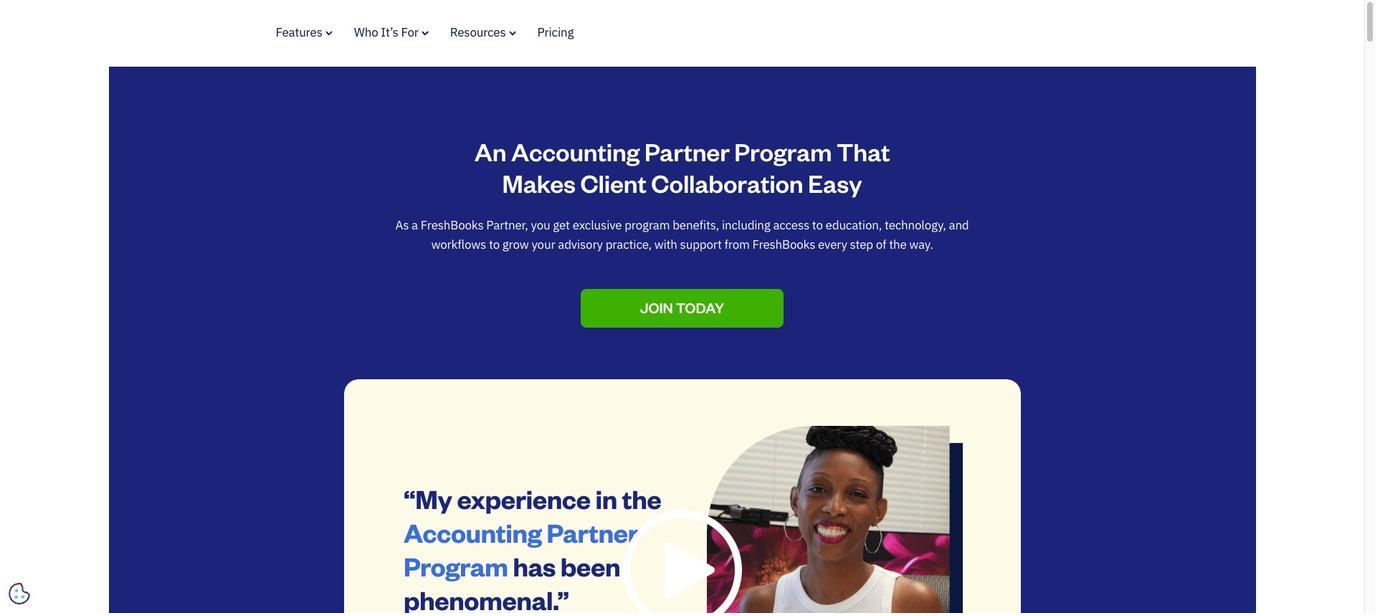 Task type: locate. For each thing, give the bounding box(es) containing it.
with
[[655, 237, 678, 252]]

makes
[[502, 167, 576, 198]]

collaboration
[[651, 167, 803, 198]]

partner,
[[486, 217, 528, 233]]

easy
[[808, 167, 862, 198]]

workflows
[[431, 237, 486, 252]]

1 horizontal spatial freshbooks
[[753, 237, 816, 252]]

freshbooks
[[421, 217, 484, 233], [753, 237, 816, 252]]

cookie preferences image
[[9, 583, 30, 605]]

technology,
[[885, 217, 946, 233]]

freshbooks up the workflows
[[421, 217, 484, 233]]

to up every
[[812, 217, 823, 233]]

0 vertical spatial to
[[812, 217, 823, 233]]

1 vertical spatial freshbooks
[[753, 237, 816, 252]]

a
[[412, 217, 418, 233]]

benefits,
[[673, 217, 719, 233]]

an
[[475, 135, 506, 167]]

support
[[680, 237, 722, 252]]

pricing
[[538, 24, 574, 40]]

the
[[889, 237, 907, 252]]

to left grow
[[489, 237, 500, 252]]

client
[[580, 167, 647, 198]]

0 horizontal spatial freshbooks
[[421, 217, 484, 233]]

cookie consent banner dialog
[[11, 437, 226, 602]]

1 horizontal spatial to
[[812, 217, 823, 233]]

join today link
[[581, 289, 784, 328]]

join
[[640, 298, 673, 317]]

1 vertical spatial to
[[489, 237, 500, 252]]

0 vertical spatial freshbooks
[[421, 217, 484, 233]]

partner
[[645, 135, 730, 167]]

get
[[553, 217, 570, 233]]

every
[[818, 237, 847, 252]]

advisory
[[558, 237, 603, 252]]

features link
[[276, 24, 333, 40]]

it's
[[381, 24, 399, 40]]

education,
[[826, 217, 882, 233]]

to
[[812, 217, 823, 233], [489, 237, 500, 252]]

resources
[[450, 24, 506, 40]]

freshbooks down access
[[753, 237, 816, 252]]



Task type: vqa. For each thing, say whether or not it's contained in the screenshot.
left this
no



Task type: describe. For each thing, give the bounding box(es) containing it.
your
[[532, 237, 555, 252]]

grow
[[503, 237, 529, 252]]

for
[[401, 24, 419, 40]]

as
[[395, 217, 409, 233]]

program
[[735, 135, 832, 167]]

features
[[276, 24, 323, 40]]

pricing link
[[538, 24, 574, 40]]

exclusive
[[573, 217, 622, 233]]

as a freshbooks partner, you get exclusive program benefits, including access to education, technology, and workflows to grow your advisory practice, with support from freshbooks every step of the way.
[[395, 217, 969, 252]]

resources link
[[450, 24, 516, 40]]

that
[[837, 135, 890, 167]]

access
[[773, 217, 810, 233]]

practice,
[[606, 237, 652, 252]]

today
[[676, 298, 724, 317]]

of
[[876, 237, 887, 252]]

who it's for link
[[354, 24, 429, 40]]

program
[[625, 217, 670, 233]]

and
[[949, 217, 969, 233]]

accounting
[[511, 135, 640, 167]]

an accounting partner program that makes client collaboration easy
[[475, 135, 890, 198]]

step
[[850, 237, 873, 252]]

including
[[722, 217, 771, 233]]

join today
[[640, 298, 724, 317]]

from
[[725, 237, 750, 252]]

who it's for
[[354, 24, 419, 40]]

you
[[531, 217, 550, 233]]

way.
[[910, 237, 933, 252]]

0 horizontal spatial to
[[489, 237, 500, 252]]

who
[[354, 24, 378, 40]]



